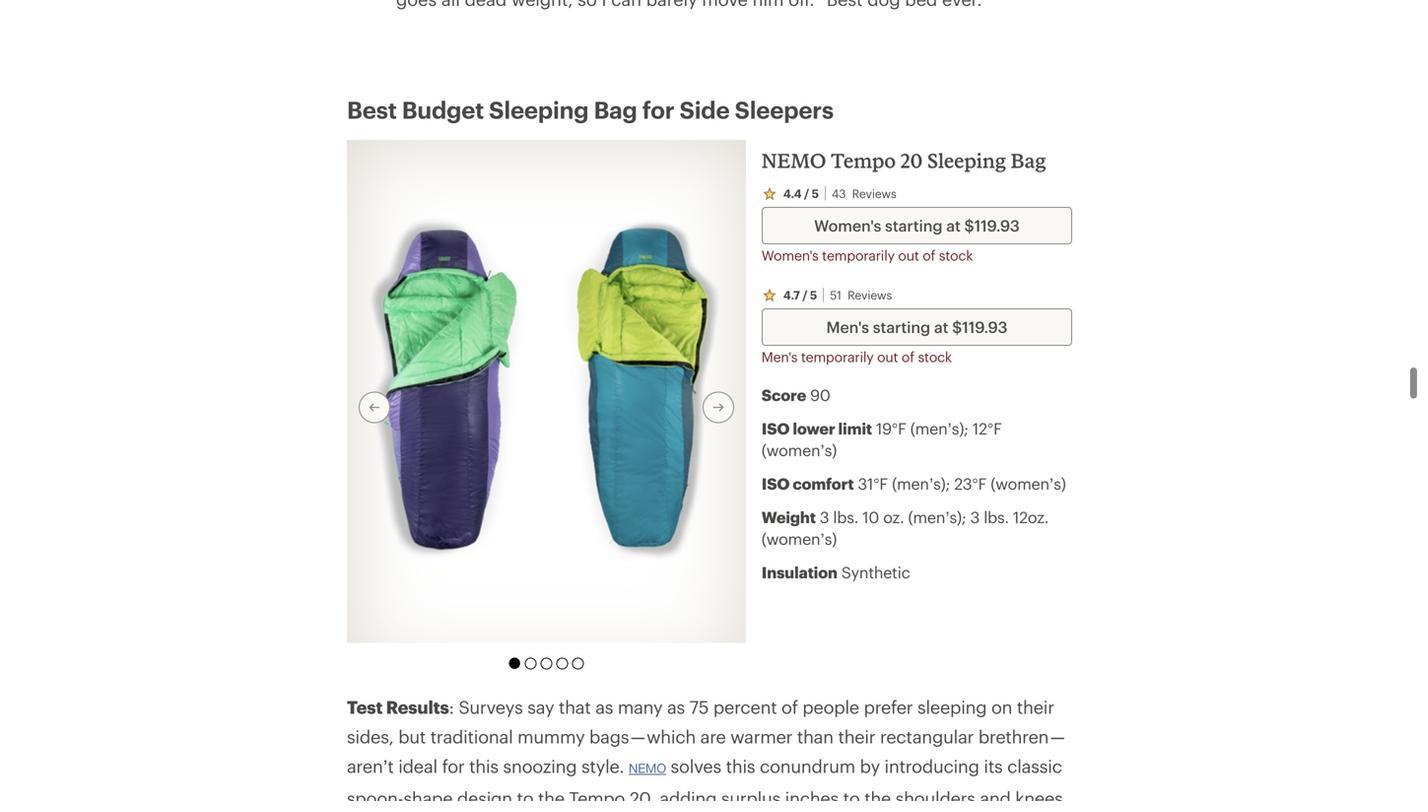 Task type: locate. For each thing, give the bounding box(es) containing it.
2 3 from the left
[[971, 508, 980, 527]]

starting inside men's starting at $119.93 'link'
[[873, 318, 931, 336]]

0 vertical spatial sleeping
[[489, 96, 589, 123]]

women's for women's temporarily out of stock
[[762, 248, 819, 263]]

side
[[680, 96, 730, 123]]

as left 75
[[668, 697, 685, 718]]

stock down men's starting at $119.93 'link'
[[918, 349, 953, 365]]

1 vertical spatial temporarily
[[802, 349, 874, 365]]

0 vertical spatial their
[[1018, 697, 1055, 718]]

stock for women's starting at $119.93
[[940, 248, 974, 263]]

lbs.
[[834, 508, 859, 527], [984, 508, 1010, 527]]

43
[[832, 187, 846, 201]]

temporarily for women's
[[823, 248, 895, 263]]

1 vertical spatial $119.93
[[953, 318, 1008, 336]]

1 vertical spatial bag
[[1011, 149, 1047, 172]]

the down snoozing
[[538, 788, 565, 802]]

this up design
[[470, 756, 499, 777]]

this
[[470, 756, 499, 777], [726, 756, 756, 777]]

starting down 51 reviews at the right top
[[873, 318, 931, 336]]

$119.93
[[965, 217, 1020, 235], [953, 318, 1008, 336]]

0 vertical spatial reviews
[[853, 187, 897, 201]]

0 vertical spatial starting
[[886, 217, 943, 235]]

(men's); down iso comfort 31°f (men's); 23°f (women's)
[[909, 508, 967, 527]]

(women's) inside 19°f (men's); 12°f (women's)
[[762, 441, 837, 460]]

stock
[[940, 248, 974, 263], [918, 349, 953, 365]]

(women's)
[[762, 441, 837, 460], [991, 475, 1067, 493], [762, 530, 837, 548]]

sleeping
[[918, 697, 987, 718]]

(men's); left 12°f
[[911, 420, 969, 438]]

1 the from the left
[[538, 788, 565, 802]]

out down women's starting at $119.93 link on the right top
[[899, 248, 920, 263]]

1 vertical spatial tempo
[[569, 788, 625, 802]]

temporarily up 90
[[802, 349, 874, 365]]

out for men's
[[878, 349, 899, 365]]

sleeping right 20
[[928, 149, 1007, 172]]

nemo link
[[629, 761, 667, 777]]

1 lbs. from the left
[[834, 508, 859, 527]]

at inside men's starting at $119.93 'link'
[[935, 318, 949, 336]]

for down traditional
[[442, 756, 465, 777]]

as right that
[[596, 697, 614, 718]]

2 vertical spatial (men's);
[[909, 508, 967, 527]]

(men's); inside 19°f (men's); 12°f (women's)
[[911, 420, 969, 438]]

1 horizontal spatial lbs.
[[984, 508, 1010, 527]]

nemo
[[762, 149, 827, 172], [629, 761, 667, 777]]

but
[[399, 727, 426, 748]]

2 this from the left
[[726, 756, 756, 777]]

men's up men's temporarily out of stock
[[827, 318, 870, 336]]

reviews right 51
[[848, 288, 893, 302]]

ideal
[[399, 756, 438, 777]]

best budget sleeping bag for side sleepers
[[347, 96, 834, 123]]

31°f
[[858, 475, 888, 493]]

0 horizontal spatial for
[[442, 756, 465, 777]]

of for women's
[[923, 248, 936, 263]]

test
[[347, 697, 383, 718]]

1 vertical spatial at
[[935, 318, 949, 336]]

tempo down style.
[[569, 788, 625, 802]]

1 horizontal spatial for
[[643, 96, 675, 123]]

budget
[[402, 96, 484, 123]]

iso for iso lower limit
[[762, 420, 790, 438]]

2 vertical spatial of
[[782, 697, 799, 718]]

$119.93 for men's starting at $119.93
[[953, 318, 1008, 336]]

women's starting at $119.93 link
[[762, 207, 1073, 245]]

2 iso from the top
[[762, 475, 790, 493]]

men's up "score" at the right of the page
[[762, 349, 798, 365]]

3 down 23°f
[[971, 508, 980, 527]]

1 vertical spatial of
[[902, 349, 915, 365]]

0 vertical spatial women's
[[815, 217, 882, 235]]

1 horizontal spatial of
[[902, 349, 915, 365]]

0 vertical spatial temporarily
[[823, 248, 895, 263]]

1 vertical spatial iso
[[762, 475, 790, 493]]

image carousel region
[[347, 140, 746, 675]]

sleeping
[[489, 96, 589, 123], [928, 149, 1007, 172]]

at down nemo tempo 20 sleeping bag
[[947, 217, 961, 235]]

this up surplus
[[726, 756, 756, 777]]

0 vertical spatial men's
[[827, 318, 870, 336]]

iso up weight
[[762, 475, 790, 493]]

0 horizontal spatial the
[[538, 788, 565, 802]]

(women's) down weight
[[762, 530, 837, 548]]

0 horizontal spatial as
[[596, 697, 614, 718]]

reviews for women's
[[853, 187, 897, 201]]

2 as from the left
[[668, 697, 685, 718]]

1 vertical spatial stock
[[918, 349, 953, 365]]

1 vertical spatial nemo
[[629, 761, 667, 777]]

0 horizontal spatial of
[[782, 697, 799, 718]]

1 vertical spatial reviews
[[848, 288, 893, 302]]

women's down the 43
[[815, 217, 882, 235]]

temporarily up 51 reviews at the right top
[[823, 248, 895, 263]]

2 horizontal spatial of
[[923, 248, 936, 263]]

men's inside 'link'
[[827, 318, 870, 336]]

reviews
[[853, 187, 897, 201], [848, 288, 893, 302]]

for left side
[[643, 96, 675, 123]]

the
[[538, 788, 565, 802], [865, 788, 892, 802]]

of down women's starting at $119.93 link on the right top
[[923, 248, 936, 263]]

reviews right the 43
[[853, 187, 897, 201]]

1 horizontal spatial the
[[865, 788, 892, 802]]

0 vertical spatial out
[[899, 248, 920, 263]]

20
[[901, 149, 923, 172]]

their up by at right
[[839, 727, 876, 748]]

at
[[947, 217, 961, 235], [935, 318, 949, 336]]

0 vertical spatial (women's)
[[762, 441, 837, 460]]

1 horizontal spatial this
[[726, 756, 756, 777]]

this inside solves this conundrum by introducing its classic spoon-shape design to the tempo 20, adding surplus inches to the shoulders and knee
[[726, 756, 756, 777]]

3 lbs. 10 oz. (men's); 3 lbs. 12oz. (women's)
[[762, 508, 1049, 548]]

stock down women's starting at $119.93 link on the right top
[[940, 248, 974, 263]]

3
[[820, 508, 830, 527], [971, 508, 980, 527]]

to down snoozing
[[517, 788, 534, 802]]

0 horizontal spatial bag
[[594, 96, 638, 123]]

1 vertical spatial men's
[[762, 349, 798, 365]]

tempo 20 sleeping bag - women's image
[[364, 214, 529, 562]]

nemo up 4.4
[[762, 149, 827, 172]]

brethren—
[[979, 727, 1067, 748]]

mummy
[[518, 727, 585, 748]]

1 iso from the top
[[762, 420, 790, 438]]

tempo inside solves this conundrum by introducing its classic spoon-shape design to the tempo 20, adding surplus inches to the shoulders and knee
[[569, 788, 625, 802]]

1 vertical spatial out
[[878, 349, 899, 365]]

at inside women's starting at $119.93 link
[[947, 217, 961, 235]]

say
[[528, 697, 555, 718]]

1 horizontal spatial nemo
[[762, 149, 827, 172]]

to right inches
[[844, 788, 860, 802]]

1 horizontal spatial men's
[[827, 318, 870, 336]]

:
[[449, 697, 454, 718]]

warmer
[[731, 727, 793, 748]]

2 the from the left
[[865, 788, 892, 802]]

0 vertical spatial at
[[947, 217, 961, 235]]

0 horizontal spatial men's
[[762, 349, 798, 365]]

3 down the comfort at right
[[820, 508, 830, 527]]

spoon-
[[347, 788, 404, 802]]

women's up 4.7
[[762, 248, 819, 263]]

0 horizontal spatial 3
[[820, 508, 830, 527]]

$119.93 inside 'link'
[[953, 318, 1008, 336]]

0 horizontal spatial to
[[517, 788, 534, 802]]

0 vertical spatial tempo
[[831, 149, 896, 172]]

men's for men's temporarily out of stock
[[762, 349, 798, 365]]

(men's);
[[911, 420, 969, 438], [892, 475, 951, 493], [909, 508, 967, 527]]

1 this from the left
[[470, 756, 499, 777]]

1 horizontal spatial to
[[844, 788, 860, 802]]

style.
[[582, 756, 625, 777]]

bag
[[594, 96, 638, 123], [1011, 149, 1047, 172]]

and
[[980, 788, 1011, 802]]

43 reviews
[[832, 187, 897, 201]]

0 horizontal spatial sleeping
[[489, 96, 589, 123]]

(women's) down lower
[[762, 441, 837, 460]]

0 vertical spatial (men's);
[[911, 420, 969, 438]]

insulation
[[762, 564, 838, 582]]

starting inside women's starting at $119.93 link
[[886, 217, 943, 235]]

(women's) up 12oz.
[[991, 475, 1067, 493]]

0 vertical spatial nemo
[[762, 149, 827, 172]]

0 vertical spatial for
[[643, 96, 675, 123]]

on
[[992, 697, 1013, 718]]

their
[[1018, 697, 1055, 718], [839, 727, 876, 748]]

conundrum
[[760, 756, 856, 777]]

adding
[[660, 788, 717, 802]]

(men's); up oz. on the right of the page
[[892, 475, 951, 493]]

temporarily
[[823, 248, 895, 263], [802, 349, 874, 365]]

1 vertical spatial starting
[[873, 318, 931, 336]]

1 vertical spatial sleeping
[[928, 149, 1007, 172]]

of
[[923, 248, 936, 263], [902, 349, 915, 365], [782, 697, 799, 718]]

0 horizontal spatial nemo
[[629, 761, 667, 777]]

aren't
[[347, 756, 394, 777]]

to
[[517, 788, 534, 802], [844, 788, 860, 802]]

1 vertical spatial their
[[839, 727, 876, 748]]

2 lbs. from the left
[[984, 508, 1010, 527]]

for
[[643, 96, 675, 123], [442, 756, 465, 777]]

sides,
[[347, 727, 394, 748]]

lbs. left 12oz.
[[984, 508, 1010, 527]]

tempo
[[831, 149, 896, 172], [569, 788, 625, 802]]

sleeping right budget
[[489, 96, 589, 123]]

reviews for men's
[[848, 288, 893, 302]]

oz.
[[884, 508, 905, 527]]

1 as from the left
[[596, 697, 614, 718]]

2 vertical spatial (women's)
[[762, 530, 837, 548]]

1 horizontal spatial their
[[1018, 697, 1055, 718]]

tempo up 43 reviews
[[831, 149, 896, 172]]

1 horizontal spatial as
[[668, 697, 685, 718]]

starting up women's temporarily out of stock at the right
[[886, 217, 943, 235]]

this inside : surveys say that as many as 75 percent of people prefer sleeping on their sides, but traditional mummy bags—which are warmer than their rectangular brethren— aren't ideal for this snoozing style.
[[470, 756, 499, 777]]

0 vertical spatial $119.93
[[965, 217, 1020, 235]]

of down men's starting at $119.93 'link'
[[902, 349, 915, 365]]

score 90
[[762, 386, 831, 404]]

the down by at right
[[865, 788, 892, 802]]

out down men's starting at $119.93 'link'
[[878, 349, 899, 365]]

men's
[[827, 318, 870, 336], [762, 349, 798, 365]]

surveys
[[459, 697, 523, 718]]

classic
[[1008, 756, 1063, 777]]

by
[[860, 756, 881, 777]]

men's starting at $119.93 link
[[762, 309, 1073, 346]]

temporarily for men's
[[802, 349, 874, 365]]

0 horizontal spatial lbs.
[[834, 508, 859, 527]]

1 horizontal spatial sleeping
[[928, 149, 1007, 172]]

its
[[985, 756, 1003, 777]]

at for women's starting at $119.93
[[947, 217, 961, 235]]

12°f
[[973, 420, 1003, 438]]

starting
[[886, 217, 943, 235], [873, 318, 931, 336]]

1 vertical spatial for
[[442, 756, 465, 777]]

their up brethren—
[[1018, 697, 1055, 718]]

lbs. left 10
[[834, 508, 859, 527]]

0 horizontal spatial this
[[470, 756, 499, 777]]

0 vertical spatial of
[[923, 248, 936, 263]]

starting for men's
[[873, 318, 931, 336]]

$119.93 for women's starting at $119.93
[[965, 217, 1020, 235]]

at for men's starting at $119.93
[[935, 318, 949, 336]]

1 horizontal spatial tempo
[[831, 149, 896, 172]]

iso down "score" at the right of the page
[[762, 420, 790, 438]]

as
[[596, 697, 614, 718], [668, 697, 685, 718]]

10
[[863, 508, 880, 527]]

1 vertical spatial women's
[[762, 248, 819, 263]]

at up men's temporarily out of stock
[[935, 318, 949, 336]]

of up than
[[782, 697, 799, 718]]

0 vertical spatial iso
[[762, 420, 790, 438]]

0 vertical spatial stock
[[940, 248, 974, 263]]

0 horizontal spatial tempo
[[569, 788, 625, 802]]

nemo up 20,
[[629, 761, 667, 777]]

insulation synthetic
[[762, 564, 911, 582]]

1 horizontal spatial 3
[[971, 508, 980, 527]]

women's
[[815, 217, 882, 235], [762, 248, 819, 263]]



Task type: vqa. For each thing, say whether or not it's contained in the screenshot.
20
yes



Task type: describe. For each thing, give the bounding box(es) containing it.
prefer
[[864, 697, 914, 718]]

75
[[690, 697, 709, 718]]

(women's) inside 3 lbs. 10 oz. (men's); 3 lbs. 12oz. (women's)
[[762, 530, 837, 548]]

weight
[[762, 508, 816, 527]]

solves
[[671, 756, 722, 777]]

: surveys say that as many as 75 percent of people prefer sleeping on their sides, but traditional mummy bags—which are warmer than their rectangular brethren— aren't ideal for this snoozing style.
[[347, 697, 1067, 777]]

test results
[[347, 697, 449, 718]]

people
[[803, 697, 860, 718]]

51 reviews
[[831, 288, 893, 302]]

results
[[386, 697, 449, 718]]

out for women's
[[899, 248, 920, 263]]

women's temporarily out of stock
[[762, 248, 974, 263]]

percent
[[714, 697, 777, 718]]

that
[[559, 697, 591, 718]]

women's for women's starting at $119.93
[[815, 217, 882, 235]]

are
[[701, 727, 726, 748]]

for inside : surveys say that as many as 75 percent of people prefer sleeping on their sides, but traditional mummy bags—which are warmer than their rectangular brethren— aren't ideal for this snoozing style.
[[442, 756, 465, 777]]

traditional
[[431, 727, 513, 748]]

51
[[831, 288, 842, 302]]

women's starting at $119.93
[[815, 217, 1020, 235]]

23°f
[[955, 475, 987, 493]]

men's temporarily out of stock
[[762, 349, 953, 365]]

rectangular
[[881, 727, 975, 748]]

iso for iso comfort 31°f (men's); 23°f (women's)
[[762, 475, 790, 493]]

shape
[[404, 788, 453, 802]]

snoozing
[[503, 756, 577, 777]]

sleepers
[[735, 96, 834, 123]]

comfort
[[793, 475, 854, 493]]

(men's); inside 3 lbs. 10 oz. (men's); 3 lbs. 12oz. (women's)
[[909, 508, 967, 527]]

of inside : surveys say that as many as 75 percent of people prefer sleeping on their sides, but traditional mummy bags—which are warmer than their rectangular brethren— aren't ideal for this snoozing style.
[[782, 697, 799, 718]]

bags—which
[[590, 727, 696, 748]]

iso comfort 31°f (men's); 23°f (women's)
[[762, 475, 1067, 493]]

1 3 from the left
[[820, 508, 830, 527]]

design
[[457, 788, 513, 802]]

2 to from the left
[[844, 788, 860, 802]]

0 vertical spatial bag
[[594, 96, 638, 123]]

nemo for nemo tempo 20 sleeping bag
[[762, 149, 827, 172]]

19°f (men's); 12°f (women's)
[[762, 420, 1003, 460]]

12oz.
[[1014, 508, 1049, 527]]

surplus
[[722, 788, 781, 802]]

limit
[[839, 420, 873, 438]]

1 vertical spatial (men's);
[[892, 475, 951, 493]]

1 to from the left
[[517, 788, 534, 802]]

solves this conundrum by introducing its classic spoon-shape design to the tempo 20, adding surplus inches to the shoulders and knee
[[347, 756, 1064, 802]]

90
[[811, 386, 831, 404]]

lower
[[793, 420, 836, 438]]

4.7
[[784, 288, 800, 302]]

nemo for nemo link
[[629, 761, 667, 777]]

than
[[798, 727, 834, 748]]

best
[[347, 96, 397, 123]]

0 horizontal spatial their
[[839, 727, 876, 748]]

1 horizontal spatial bag
[[1011, 149, 1047, 172]]

inches
[[786, 788, 839, 802]]

shoulders
[[896, 788, 976, 802]]

many
[[618, 697, 663, 718]]

20,
[[630, 788, 655, 802]]

men's starting at $119.93
[[827, 318, 1008, 336]]

iso lower limit
[[762, 420, 873, 438]]

men's for men's starting at $119.93
[[827, 318, 870, 336]]

synthetic
[[842, 564, 911, 582]]

introducing
[[885, 756, 980, 777]]

starting for women's
[[886, 217, 943, 235]]

nemo tempo 20 sleeping bag
[[762, 149, 1047, 172]]

stock for men's starting at $119.93
[[918, 349, 953, 365]]

of for men's
[[902, 349, 915, 365]]

score
[[762, 386, 807, 404]]

4.4
[[784, 187, 802, 201]]

next image image
[[711, 400, 727, 416]]

tempo 20 sleeping bag - men's image
[[560, 214, 730, 562]]

1 vertical spatial (women's)
[[991, 475, 1067, 493]]

19°f
[[877, 420, 907, 438]]

previous image image
[[367, 400, 383, 416]]



